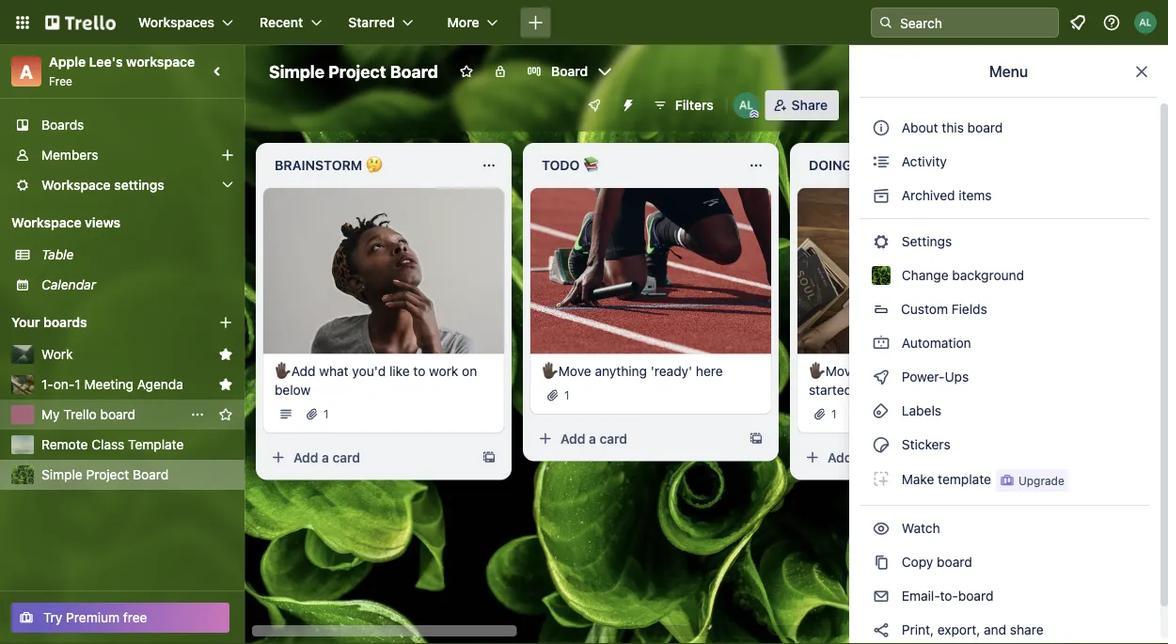 Task type: describe. For each thing, give the bounding box(es) containing it.
here inside ✋🏿 move anything 'ready' here link
[[696, 363, 723, 379]]

add board image
[[218, 315, 233, 330]]

✋🏿 move anything that is actually started here link
[[809, 362, 1027, 399]]

email-to-board link
[[861, 581, 1149, 611]]

items
[[959, 188, 992, 203]]

📚
[[583, 158, 596, 173]]

share
[[792, 97, 828, 113]]

free
[[123, 610, 147, 625]]

upgrade button
[[996, 469, 1068, 492]]

simple project board inside simple project board text field
[[269, 61, 438, 81]]

activity
[[898, 154, 947, 169]]

sm image for print, export, and share
[[872, 621, 891, 640]]

remote class template
[[41, 437, 184, 452]]

lee's
[[89, 54, 123, 70]]

🤔
[[366, 158, 379, 173]]

a link
[[11, 56, 41, 87]]

workspaces
[[138, 15, 214, 30]]

1 inside button
[[75, 377, 81, 392]]

apple
[[49, 54, 86, 70]]

menu
[[989, 63, 1028, 80]]

✋🏿 for ✋🏿 move anything 'ready' here
[[542, 363, 555, 379]]

filters button
[[647, 90, 719, 120]]

and
[[984, 622, 1006, 638]]

ups
[[945, 369, 969, 385]]

⚙️
[[855, 158, 869, 173]]

0 horizontal spatial simple
[[41, 467, 83, 482]]

workspaces button
[[127, 8, 245, 38]]

recent button
[[248, 8, 333, 38]]

✋🏿 move anything 'ready' here link
[[542, 362, 760, 381]]

boards link
[[0, 110, 245, 140]]

1-
[[41, 377, 53, 392]]

apple lee's workspace free
[[49, 54, 195, 87]]

below
[[275, 382, 311, 398]]

primary element
[[0, 0, 1168, 45]]

create board or workspace image
[[526, 13, 545, 32]]

on
[[462, 363, 477, 379]]

workspace navigation collapse icon image
[[205, 58, 231, 85]]

is
[[945, 363, 955, 379]]

to
[[413, 363, 425, 379]]

sm image for watch
[[872, 519, 891, 538]]

remote
[[41, 437, 88, 452]]

work button
[[41, 345, 211, 364]]

move for ✋🏿 move anything 'ready' here
[[558, 363, 591, 379]]

add a card for what
[[293, 450, 360, 465]]

workspace for workspace views
[[11, 215, 81, 230]]

todo
[[542, 158, 580, 173]]

my trello board
[[41, 407, 136, 422]]

board button
[[519, 56, 620, 87]]

1 down what
[[324, 408, 329, 421]]

apple lee's workspace link
[[49, 54, 195, 70]]

email-
[[902, 588, 940, 604]]

board inside text field
[[390, 61, 438, 81]]

email-to-board
[[898, 588, 994, 604]]

make
[[902, 471, 934, 487]]

1 vertical spatial project
[[86, 467, 129, 482]]

members
[[41, 147, 98, 163]]

✋🏿 add what you'd like to work on below
[[275, 363, 477, 398]]

1 vertical spatial simple project board
[[41, 467, 169, 482]]

Board name text field
[[260, 56, 448, 87]]

0 horizontal spatial apple lee (applelee29) image
[[733, 92, 760, 119]]

1-on-1 meeting agenda button
[[41, 375, 211, 394]]

template
[[128, 437, 184, 452]]

my
[[41, 407, 60, 422]]

table
[[41, 247, 74, 262]]

a for what
[[322, 450, 329, 465]]

settings link
[[861, 227, 1149, 257]]

add a card button for 'ready'
[[530, 424, 741, 454]]

settings
[[114, 177, 164, 193]]

card for what
[[333, 450, 360, 465]]

sm image for make template
[[872, 469, 891, 488]]

starred icon image for 1-on-1 meeting agenda
[[218, 377, 233, 392]]

'ready'
[[651, 363, 692, 379]]

try
[[43, 610, 62, 625]]

starred icon image for work
[[218, 347, 233, 362]]

template
[[938, 471, 991, 487]]

to-
[[940, 588, 958, 604]]

open information menu image
[[1102, 13, 1121, 32]]

meeting
[[84, 377, 134, 392]]

sm image for activity
[[872, 152, 891, 171]]

on-
[[53, 377, 75, 392]]

0 horizontal spatial board
[[133, 467, 169, 482]]

board for to-
[[958, 588, 994, 604]]

starred
[[348, 15, 395, 30]]

free
[[49, 74, 72, 87]]

star or unstar board image
[[459, 64, 474, 79]]

calendar
[[41, 277, 96, 293]]

custom fields
[[901, 301, 987, 317]]

archived items link
[[861, 181, 1149, 211]]

activity link
[[861, 147, 1149, 177]]

board for trello
[[100, 407, 136, 422]]

boards
[[43, 315, 87, 330]]

views
[[85, 215, 120, 230]]

sm image for labels
[[872, 402, 891, 420]]

workspace
[[126, 54, 195, 70]]

add inside the ✋🏿 add what you'd like to work on below
[[291, 363, 316, 379]]

watch
[[898, 521, 944, 536]]

labels
[[898, 403, 941, 419]]

background
[[952, 268, 1024, 283]]

board inside copy board link
[[937, 554, 972, 570]]

starred button
[[337, 8, 425, 38]]

custom
[[901, 301, 948, 317]]

search image
[[878, 15, 893, 30]]

export,
[[937, 622, 980, 638]]

card for anything
[[600, 431, 627, 446]]

sm image for copy board
[[872, 553, 891, 572]]

0 notifications image
[[1067, 11, 1089, 34]]

✋🏿 move anything that is actually started here
[[809, 363, 1006, 398]]

create from template… image for ✋🏿 move anything 'ready' here
[[749, 431, 764, 446]]

workspace views
[[11, 215, 120, 230]]

print, export, and share link
[[861, 615, 1149, 644]]

move for ✋🏿 move anything that is actually started here
[[826, 363, 858, 379]]



Task type: locate. For each thing, give the bounding box(es) containing it.
board right this
[[967, 120, 1003, 135]]

board left star or unstar board image
[[390, 61, 438, 81]]

sm image inside copy board link
[[872, 553, 891, 572]]

6 sm image from the top
[[872, 519, 891, 538]]

a for anything
[[589, 431, 596, 446]]

TODO 📚 text field
[[530, 150, 737, 181]]

✋🏿 for ✋🏿 add what you'd like to work on below
[[275, 363, 288, 379]]

2 anything from the left
[[862, 363, 914, 379]]

apple lee (applelee29) image right filters
[[733, 92, 760, 119]]

1 down the ✋🏿 move anything 'ready' here
[[564, 389, 570, 402]]

sm image left stickers
[[872, 435, 891, 454]]

recent
[[260, 15, 303, 30]]

✋🏿
[[275, 363, 288, 379], [542, 363, 555, 379], [809, 363, 822, 379]]

about this board button
[[861, 113, 1149, 143]]

settings
[[898, 234, 952, 249]]

1 horizontal spatial add a card
[[561, 431, 627, 446]]

work
[[429, 363, 458, 379]]

calendar link
[[41, 276, 233, 294]]

7 sm image from the top
[[872, 553, 891, 572]]

apple lee (applelee29) image
[[1134, 11, 1157, 34], [733, 92, 760, 119]]

add down the ✋🏿 move anything 'ready' here
[[561, 431, 585, 446]]

print, export, and share
[[898, 622, 1044, 638]]

sm image inside power-ups link
[[872, 368, 891, 387]]

your boards
[[11, 315, 87, 330]]

sm image up ✋🏿 move anything that is actually started here
[[872, 334, 891, 353]]

0 horizontal spatial simple project board
[[41, 467, 169, 482]]

watch link
[[861, 514, 1149, 544]]

starred icon image
[[218, 347, 233, 362], [218, 377, 233, 392]]

project inside text field
[[328, 61, 386, 81]]

sm image left watch
[[872, 519, 891, 538]]

sm image left make
[[872, 469, 891, 488]]

project
[[328, 61, 386, 81], [86, 467, 129, 482]]

anything for that
[[862, 363, 914, 379]]

simple down remote
[[41, 467, 83, 482]]

4 sm image from the top
[[872, 368, 891, 387]]

0 vertical spatial add a card
[[561, 431, 627, 446]]

2 sm image from the top
[[872, 186, 891, 205]]

BRAINSTORM 🤔 text field
[[263, 150, 470, 181]]

work
[[41, 347, 73, 362]]

sm image for power-ups
[[872, 368, 891, 387]]

2 starred icon image from the top
[[218, 377, 233, 392]]

workspace inside popup button
[[41, 177, 111, 193]]

automation
[[898, 335, 971, 351]]

custom fields button
[[861, 294, 1149, 324]]

copy
[[902, 554, 933, 570]]

members link
[[0, 140, 245, 170]]

0 horizontal spatial project
[[86, 467, 129, 482]]

board for this
[[967, 120, 1003, 135]]

anything inside ✋🏿 move anything that is actually started here
[[862, 363, 914, 379]]

board
[[390, 61, 438, 81], [551, 63, 588, 79], [133, 467, 169, 482]]

anything left that
[[862, 363, 914, 379]]

my trello board link
[[41, 405, 233, 424]]

0 horizontal spatial anything
[[595, 363, 647, 379]]

sm image for stickers
[[872, 435, 891, 454]]

0 horizontal spatial add a card
[[293, 450, 360, 465]]

share
[[1010, 622, 1044, 638]]

add a card
[[561, 431, 627, 446], [293, 450, 360, 465]]

doing
[[809, 158, 852, 173]]

2 horizontal spatial board
[[551, 63, 588, 79]]

workspace for workspace settings
[[41, 177, 111, 193]]

automation image
[[613, 90, 639, 117]]

boards
[[41, 117, 84, 133]]

0 vertical spatial workspace
[[41, 177, 111, 193]]

workspace settings
[[41, 177, 164, 193]]

2 horizontal spatial ✋🏿
[[809, 363, 822, 379]]

workspace
[[41, 177, 111, 193], [11, 215, 81, 230]]

0 horizontal spatial ✋🏿
[[275, 363, 288, 379]]

sm image left labels
[[872, 402, 891, 420]]

✋🏿 up the below
[[275, 363, 288, 379]]

2 vertical spatial sm image
[[872, 469, 891, 488]]

sm image
[[872, 152, 891, 171], [872, 186, 891, 205], [872, 232, 891, 251], [872, 368, 891, 387], [872, 402, 891, 420], [872, 519, 891, 538], [872, 553, 891, 572], [872, 587, 891, 606], [872, 621, 891, 640]]

stickers link
[[861, 430, 1149, 460]]

premium
[[66, 610, 120, 625]]

this member is an admin of this board. image
[[750, 110, 759, 119]]

add a card button
[[530, 424, 741, 454], [263, 443, 474, 473]]

1 vertical spatial simple
[[41, 467, 83, 482]]

✋🏿 inside the ✋🏿 add what you'd like to work on below
[[275, 363, 288, 379]]

1-on-1 meeting agenda
[[41, 377, 183, 392]]

sm image inside "email-to-board" link
[[872, 587, 891, 606]]

✋🏿 up started
[[809, 363, 822, 379]]

1 anything from the left
[[595, 363, 647, 379]]

this
[[942, 120, 964, 135]]

brainstorm 🤔
[[275, 158, 379, 173]]

1 horizontal spatial apple lee (applelee29) image
[[1134, 11, 1157, 34]]

1 horizontal spatial card
[[600, 431, 627, 446]]

1 horizontal spatial anything
[[862, 363, 914, 379]]

1 move from the left
[[558, 363, 591, 379]]

labels link
[[861, 396, 1149, 426]]

power ups image
[[587, 98, 602, 113]]

your
[[11, 315, 40, 330]]

1 sm image from the top
[[872, 334, 891, 353]]

sm image inside watch link
[[872, 519, 891, 538]]

board inside my trello board link
[[100, 407, 136, 422]]

here inside ✋🏿 move anything that is actually started here
[[856, 382, 883, 398]]

2 ✋🏿 from the left
[[542, 363, 555, 379]]

✋🏿 right on
[[542, 363, 555, 379]]

power-
[[902, 369, 945, 385]]

you'd
[[352, 363, 386, 379]]

0 vertical spatial sm image
[[872, 334, 891, 353]]

card
[[600, 431, 627, 446], [333, 450, 360, 465]]

0 vertical spatial simple
[[269, 61, 324, 81]]

1 horizontal spatial board
[[390, 61, 438, 81]]

archived items
[[898, 188, 992, 203]]

0 vertical spatial here
[[696, 363, 723, 379]]

project down the class
[[86, 467, 129, 482]]

back to home image
[[45, 8, 116, 38]]

archived
[[902, 188, 955, 203]]

✋🏿 inside ✋🏿 move anything that is actually started here
[[809, 363, 822, 379]]

more
[[447, 15, 479, 30]]

apple lee (applelee29) image inside primary element
[[1134, 11, 1157, 34]]

1 horizontal spatial add a card button
[[530, 424, 741, 454]]

1 up trello
[[75, 377, 81, 392]]

brainstorm
[[275, 158, 362, 173]]

1 vertical spatial card
[[333, 450, 360, 465]]

0 vertical spatial starred icon image
[[218, 347, 233, 362]]

copy board
[[898, 554, 972, 570]]

board down template
[[133, 467, 169, 482]]

project down starred
[[328, 61, 386, 81]]

1 sm image from the top
[[872, 152, 891, 171]]

board up remote class template
[[100, 407, 136, 422]]

sm image inside labels link
[[872, 402, 891, 420]]

todo 📚
[[542, 158, 596, 173]]

board inside about this board button
[[967, 120, 1003, 135]]

filters
[[675, 97, 714, 113]]

3 ✋🏿 from the left
[[809, 363, 822, 379]]

add a card down the ✋🏿 move anything 'ready' here
[[561, 431, 627, 446]]

move inside ✋🏿 move anything that is actually started here
[[826, 363, 858, 379]]

add for ✋🏿 add what you'd like to work on below
[[293, 450, 318, 465]]

more button
[[436, 8, 509, 38]]

✋🏿 move anything 'ready' here
[[542, 363, 723, 379]]

board up print, export, and share at right bottom
[[958, 588, 994, 604]]

here right 'ready'
[[696, 363, 723, 379]]

5 sm image from the top
[[872, 402, 891, 420]]

sm image right ⚙️
[[872, 152, 891, 171]]

make template
[[898, 471, 991, 487]]

simple down recent dropdown button
[[269, 61, 324, 81]]

1 vertical spatial sm image
[[872, 435, 891, 454]]

sm image left email-
[[872, 587, 891, 606]]

3 sm image from the top
[[872, 232, 891, 251]]

sm image for archived items
[[872, 186, 891, 205]]

that
[[918, 363, 942, 379]]

sm image for settings
[[872, 232, 891, 251]]

1
[[75, 377, 81, 392], [564, 389, 570, 402], [324, 408, 329, 421], [831, 408, 837, 421]]

board inside button
[[551, 63, 588, 79]]

9 sm image from the top
[[872, 621, 891, 640]]

2 sm image from the top
[[872, 435, 891, 454]]

apple lee (applelee29) image right open information menu icon
[[1134, 11, 1157, 34]]

add a card button for you'd
[[263, 443, 474, 473]]

0 vertical spatial add
[[291, 363, 316, 379]]

8 sm image from the top
[[872, 587, 891, 606]]

add up the below
[[291, 363, 316, 379]]

add down the below
[[293, 450, 318, 465]]

actually
[[959, 363, 1006, 379]]

1 horizontal spatial project
[[328, 61, 386, 81]]

simple project board link
[[41, 466, 233, 484]]

1 horizontal spatial simple project board
[[269, 61, 438, 81]]

anything for 'ready'
[[595, 363, 647, 379]]

1 horizontal spatial simple
[[269, 61, 324, 81]]

1 vertical spatial starred icon image
[[218, 377, 233, 392]]

0 vertical spatial card
[[600, 431, 627, 446]]

add for ✋🏿 move anything 'ready' here
[[561, 431, 585, 446]]

add a card down the below
[[293, 450, 360, 465]]

1 vertical spatial create from template… image
[[482, 450, 497, 465]]

0 vertical spatial apple lee (applelee29) image
[[1134, 11, 1157, 34]]

sm image
[[872, 334, 891, 353], [872, 435, 891, 454], [872, 469, 891, 488]]

DOING ⚙️ text field
[[798, 150, 1004, 181]]

copy board link
[[861, 547, 1149, 577]]

board up power ups image
[[551, 63, 588, 79]]

sm image inside settings link
[[872, 232, 891, 251]]

class
[[91, 437, 124, 452]]

1 starred icon image from the top
[[218, 347, 233, 362]]

add a card button down the ✋🏿 add what you'd like to work on below
[[263, 443, 474, 473]]

anything left 'ready'
[[595, 363, 647, 379]]

add a card button down the ✋🏿 move anything 'ready' here
[[530, 424, 741, 454]]

a down the ✋🏿 move anything 'ready' here
[[589, 431, 596, 446]]

0 vertical spatial a
[[589, 431, 596, 446]]

table link
[[41, 245, 233, 264]]

1 vertical spatial add a card
[[293, 450, 360, 465]]

simple project board down starred
[[269, 61, 438, 81]]

sm image left print,
[[872, 621, 891, 640]]

add a card for anything
[[561, 431, 627, 446]]

stickers
[[898, 437, 951, 452]]

2 vertical spatial add
[[293, 450, 318, 465]]

here right started
[[856, 382, 883, 398]]

card down the ✋🏿 move anything 'ready' here
[[600, 431, 627, 446]]

card down the ✋🏿 add what you'd like to work on below
[[333, 450, 360, 465]]

automation link
[[861, 328, 1149, 358]]

private image
[[493, 64, 508, 79]]

2 move from the left
[[826, 363, 858, 379]]

0 vertical spatial create from template… image
[[749, 431, 764, 446]]

0 horizontal spatial card
[[333, 450, 360, 465]]

1 vertical spatial a
[[322, 450, 329, 465]]

1 horizontal spatial a
[[589, 431, 596, 446]]

1 vertical spatial add
[[561, 431, 585, 446]]

sm image left "copy"
[[872, 553, 891, 572]]

Search field
[[893, 8, 1058, 37]]

sm image inside print, export, and share link
[[872, 621, 891, 640]]

1 ✋🏿 from the left
[[275, 363, 288, 379]]

workspace settings button
[[0, 170, 245, 200]]

sm image for email-to-board
[[872, 587, 891, 606]]

sm image left settings
[[872, 232, 891, 251]]

✋🏿 add what you'd like to work on below link
[[275, 362, 493, 399]]

0 horizontal spatial create from template… image
[[482, 450, 497, 465]]

started
[[809, 382, 852, 398]]

simple project board
[[269, 61, 438, 81], [41, 467, 169, 482]]

1 vertical spatial workspace
[[11, 215, 81, 230]]

sm image inside archived items link
[[872, 186, 891, 205]]

sm image down doing ⚙️ text box
[[872, 186, 891, 205]]

simple project board down the class
[[41, 467, 169, 482]]

board up to-
[[937, 554, 972, 570]]

upgrade
[[1019, 474, 1065, 487]]

sm image inside automation link
[[872, 334, 891, 353]]

0 vertical spatial simple project board
[[269, 61, 438, 81]]

0 horizontal spatial add a card button
[[263, 443, 474, 473]]

change background
[[898, 268, 1024, 283]]

0 horizontal spatial here
[[696, 363, 723, 379]]

create from template… image
[[749, 431, 764, 446], [482, 450, 497, 465]]

1 down started
[[831, 408, 837, 421]]

3 sm image from the top
[[872, 469, 891, 488]]

workspace up table
[[11, 215, 81, 230]]

0 vertical spatial project
[[328, 61, 386, 81]]

1 vertical spatial apple lee (applelee29) image
[[733, 92, 760, 119]]

like
[[389, 363, 410, 379]]

a down what
[[322, 450, 329, 465]]

workspace down 'members'
[[41, 177, 111, 193]]

change
[[902, 268, 949, 283]]

0 horizontal spatial move
[[558, 363, 591, 379]]

1 vertical spatial here
[[856, 382, 883, 398]]

simple
[[269, 61, 324, 81], [41, 467, 83, 482]]

simple inside text field
[[269, 61, 324, 81]]

share button
[[765, 90, 839, 120]]

sm image inside activity link
[[872, 152, 891, 171]]

board inside "email-to-board" link
[[958, 588, 994, 604]]

✋🏿 for ✋🏿 move anything that is actually started here
[[809, 363, 822, 379]]

about
[[902, 120, 938, 135]]

0 horizontal spatial a
[[322, 450, 329, 465]]

trello
[[63, 407, 97, 422]]

1 horizontal spatial create from template… image
[[749, 431, 764, 446]]

your boards with 5 items element
[[11, 311, 190, 334]]

1 horizontal spatial move
[[826, 363, 858, 379]]

change background link
[[861, 261, 1149, 291]]

sm image inside stickers link
[[872, 435, 891, 454]]

sm image left the power-
[[872, 368, 891, 387]]

1 horizontal spatial ✋🏿
[[542, 363, 555, 379]]

1 horizontal spatial here
[[856, 382, 883, 398]]

create from template… image for ✋🏿 add what you'd like to work on below
[[482, 450, 497, 465]]

sm image for automation
[[872, 334, 891, 353]]



Task type: vqa. For each thing, say whether or not it's contained in the screenshot.
the leftmost Add A Card button
yes



